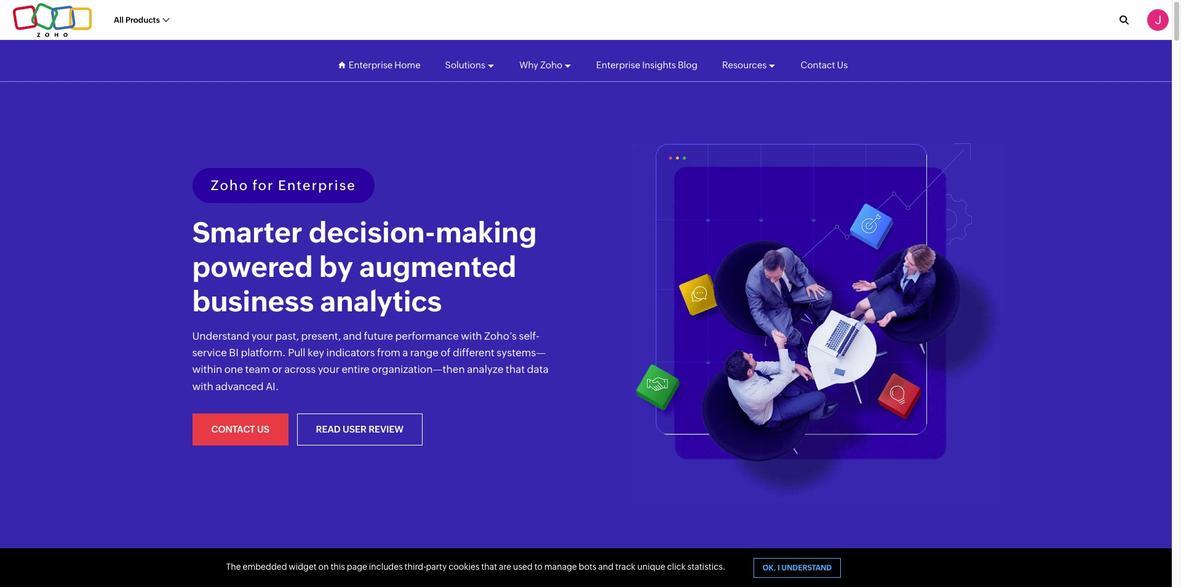 Task type: describe. For each thing, give the bounding box(es) containing it.
team
[[245, 363, 270, 376]]

this
[[331, 562, 345, 572]]

0 horizontal spatial with
[[192, 380, 213, 392]]

different
[[453, 347, 495, 359]]

understand your past, present, and future performance with zoho's self- service bi platform. pull key indicators from a range of different systems— within one team or across your entire organization—then analyze that data with advanced ai.
[[192, 330, 549, 392]]

james peterson image
[[1148, 9, 1169, 31]]

unique
[[638, 562, 666, 572]]

read
[[316, 424, 341, 434]]

solutions
[[445, 59, 486, 70]]

used
[[513, 562, 533, 572]]

review
[[369, 424, 404, 434]]

third-
[[405, 562, 426, 572]]

1 horizontal spatial your
[[318, 363, 340, 376]]

enterprise insights blog
[[597, 59, 698, 70]]

ok,
[[763, 564, 776, 572]]

or
[[272, 363, 282, 376]]

advanced
[[216, 380, 264, 392]]

organization—then
[[372, 363, 465, 376]]

home
[[395, 59, 421, 70]]

platform.
[[241, 347, 286, 359]]

1 vertical spatial contact us
[[211, 424, 270, 434]]

for
[[253, 178, 274, 193]]

statistics.
[[688, 562, 726, 572]]

track
[[616, 562, 636, 572]]

smarter decision-making powered by augmented business analytics
[[192, 216, 537, 318]]

present,
[[301, 330, 341, 342]]

enterprise insights blog link
[[597, 48, 698, 82]]

1 vertical spatial us
[[257, 424, 270, 434]]

by
[[319, 251, 353, 283]]

indicators
[[327, 347, 375, 359]]

0 vertical spatial your
[[252, 330, 273, 342]]

all
[[114, 15, 124, 24]]

analytics
[[320, 285, 442, 318]]

embedded
[[243, 562, 287, 572]]

manage
[[545, 562, 577, 572]]

are
[[499, 562, 512, 572]]

1 horizontal spatial contact
[[801, 59, 836, 70]]

includes
[[369, 562, 403, 572]]

ai.
[[266, 380, 279, 392]]

entire
[[342, 363, 370, 376]]

the
[[226, 562, 241, 572]]

1 vertical spatial and
[[599, 562, 614, 572]]

decision-
[[309, 216, 436, 249]]

enterprise home link
[[349, 48, 421, 82]]

understand
[[192, 330, 250, 342]]

enterprise home
[[349, 59, 421, 70]]

resources
[[723, 59, 767, 70]]

zoho's
[[484, 330, 517, 342]]

insights
[[643, 59, 676, 70]]

products
[[125, 15, 160, 24]]

widget
[[289, 562, 317, 572]]

service
[[192, 347, 227, 359]]

systems—
[[497, 347, 546, 359]]

1 vertical spatial that
[[482, 562, 497, 572]]

enterprise for enterprise insights blog
[[597, 59, 641, 70]]

that inside understand your past, present, and future performance with zoho's self- service bi platform. pull key indicators from a range of different systems— within one team or across your entire organization—then analyze that data with advanced ai.
[[506, 363, 525, 376]]

bots
[[579, 562, 597, 572]]

0 horizontal spatial contact us link
[[192, 413, 289, 446]]



Task type: vqa. For each thing, say whether or not it's contained in the screenshot.
Customers
no



Task type: locate. For each thing, give the bounding box(es) containing it.
0 vertical spatial that
[[506, 363, 525, 376]]

to
[[535, 562, 543, 572]]

party
[[426, 562, 447, 572]]

why zoho
[[520, 59, 563, 70]]

enterprise for enterprise home
[[349, 59, 393, 70]]

1 vertical spatial contact
[[211, 424, 255, 434]]

0 horizontal spatial zoho
[[211, 178, 249, 193]]

0 vertical spatial contact us
[[801, 59, 848, 70]]

page
[[347, 562, 367, 572]]

why
[[520, 59, 539, 70]]

1 horizontal spatial that
[[506, 363, 525, 376]]

pull
[[288, 347, 306, 359]]

analyze
[[467, 363, 504, 376]]

making
[[436, 216, 537, 249]]

blog
[[678, 59, 698, 70]]

on
[[319, 562, 329, 572]]

1 horizontal spatial and
[[599, 562, 614, 572]]

past,
[[275, 330, 299, 342]]

all products
[[114, 15, 160, 24]]

0 vertical spatial and
[[343, 330, 362, 342]]

1 horizontal spatial contact us link
[[801, 48, 848, 82]]

zoho
[[541, 59, 563, 70], [211, 178, 249, 193]]

your down key
[[318, 363, 340, 376]]

read user review link
[[297, 413, 423, 446]]

0 horizontal spatial us
[[257, 424, 270, 434]]

understand
[[782, 564, 832, 572]]

a
[[403, 347, 408, 359]]

0 horizontal spatial that
[[482, 562, 497, 572]]

contact us link
[[801, 48, 848, 82], [192, 413, 289, 446]]

bi platform image
[[632, 143, 1011, 507]]

one
[[225, 363, 243, 376]]

powered
[[192, 251, 313, 283]]

your
[[252, 330, 273, 342], [318, 363, 340, 376]]

with up different
[[461, 330, 482, 342]]

0 horizontal spatial contact
[[211, 424, 255, 434]]

with down within
[[192, 380, 213, 392]]

0 vertical spatial with
[[461, 330, 482, 342]]

with
[[461, 330, 482, 342], [192, 380, 213, 392]]

1 horizontal spatial zoho
[[541, 59, 563, 70]]

1 vertical spatial your
[[318, 363, 340, 376]]

0 vertical spatial contact
[[801, 59, 836, 70]]

augmented
[[360, 251, 517, 283]]

0 vertical spatial us
[[838, 59, 848, 70]]

within
[[192, 363, 222, 376]]

1 vertical spatial with
[[192, 380, 213, 392]]

1 horizontal spatial with
[[461, 330, 482, 342]]

and
[[343, 330, 362, 342], [599, 562, 614, 572]]

enterprise left "home"
[[349, 59, 393, 70]]

from
[[377, 347, 401, 359]]

read user review
[[316, 424, 404, 434]]

enterprise
[[349, 59, 393, 70], [597, 59, 641, 70], [278, 178, 356, 193]]

that down systems—
[[506, 363, 525, 376]]

0 vertical spatial contact us link
[[801, 48, 848, 82]]

0 horizontal spatial your
[[252, 330, 273, 342]]

and inside understand your past, present, and future performance with zoho's self- service bi platform. pull key indicators from a range of different systems— within one team or across your entire organization—then analyze that data with advanced ai.
[[343, 330, 362, 342]]

us
[[838, 59, 848, 70], [257, 424, 270, 434]]

1 vertical spatial contact us link
[[192, 413, 289, 446]]

enterprise inside "enterprise home" 'link'
[[349, 59, 393, 70]]

cookies
[[449, 562, 480, 572]]

your up platform. on the bottom left
[[252, 330, 273, 342]]

contact
[[801, 59, 836, 70], [211, 424, 255, 434]]

performance
[[396, 330, 459, 342]]

self-
[[519, 330, 540, 342]]

range
[[410, 347, 439, 359]]

0 horizontal spatial contact us
[[211, 424, 270, 434]]

ok, i understand
[[763, 564, 832, 572]]

1 horizontal spatial contact us
[[801, 59, 848, 70]]

that
[[506, 363, 525, 376], [482, 562, 497, 572]]

i
[[778, 564, 780, 572]]

future
[[364, 330, 393, 342]]

bi
[[229, 347, 239, 359]]

and up indicators
[[343, 330, 362, 342]]

zoho right why
[[541, 59, 563, 70]]

enterprise right for
[[278, 178, 356, 193]]

user
[[343, 424, 367, 434]]

enterprise inside enterprise insights blog link
[[597, 59, 641, 70]]

all products link
[[114, 8, 169, 32]]

of
[[441, 347, 451, 359]]

key
[[308, 347, 324, 359]]

enterprise left insights
[[597, 59, 641, 70]]

and right bots
[[599, 562, 614, 572]]

0 horizontal spatial and
[[343, 330, 362, 342]]

contact us
[[801, 59, 848, 70], [211, 424, 270, 434]]

zoho left for
[[211, 178, 249, 193]]

1 horizontal spatial us
[[838, 59, 848, 70]]

smarter
[[192, 216, 303, 249]]

that left 'are'
[[482, 562, 497, 572]]

data
[[527, 363, 549, 376]]

across
[[285, 363, 316, 376]]

business
[[192, 285, 314, 318]]

click
[[667, 562, 686, 572]]

the embedded widget on this page includes third-party cookies that are used to manage bots and track unique click statistics.
[[226, 562, 726, 572]]

zoho for enterprise
[[211, 178, 356, 193]]

1 vertical spatial zoho
[[211, 178, 249, 193]]

0 vertical spatial zoho
[[541, 59, 563, 70]]



